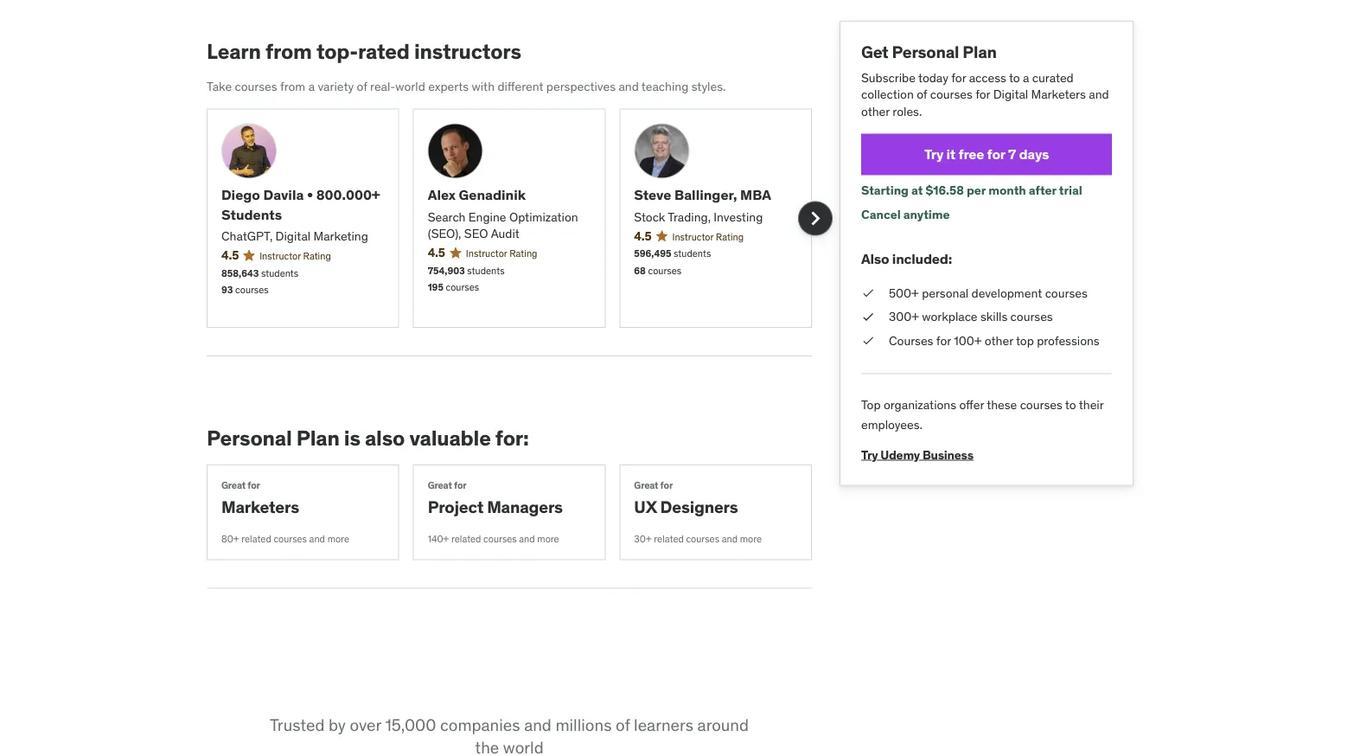 Task type: vqa. For each thing, say whether or not it's contained in the screenshot.
xsmall icon
yes



Task type: describe. For each thing, give the bounding box(es) containing it.
marketing
[[314, 228, 368, 244]]

0 horizontal spatial marketers
[[222, 497, 299, 518]]

to inside get personal plan subscribe today for access to a curated collection of courses for digital marketers and other roles.
[[1010, 69, 1021, 85]]

courses inside the 858,643 students 93 courses
[[235, 284, 269, 296]]

and inside trusted by over 15,000 companies and millions of learners around the world
[[524, 714, 552, 735]]

personal inside get personal plan subscribe today for access to a curated collection of courses for digital marketers and other roles.
[[893, 42, 960, 62]]

100+
[[955, 333, 982, 348]]

a inside get personal plan subscribe today for access to a curated collection of courses for digital marketers and other roles.
[[1024, 69, 1030, 85]]

trial
[[1060, 183, 1083, 198]]

great for marketers
[[222, 479, 246, 491]]

students for students
[[261, 267, 299, 279]]

195
[[428, 281, 444, 293]]

marketers link
[[222, 497, 299, 518]]

marketers inside get personal plan subscribe today for access to a curated collection of courses for digital marketers and other roles.
[[1032, 86, 1087, 102]]

alex genadinik search engine optimization (seo), seo audit
[[428, 186, 579, 241]]

udemy
[[881, 447, 921, 463]]

students
[[222, 205, 282, 223]]

ux designers link
[[635, 497, 739, 518]]

different
[[498, 78, 544, 94]]

organizations
[[884, 397, 957, 413]]

1 vertical spatial personal
[[207, 425, 292, 451]]

companies
[[440, 714, 520, 735]]

chatgpt,
[[222, 228, 273, 244]]

professions
[[1038, 333, 1100, 348]]

seo
[[465, 226, 489, 241]]

for left '100+'
[[937, 333, 952, 348]]

of inside trusted by over 15,000 companies and millions of learners around the world
[[616, 714, 630, 735]]

great for ux
[[635, 479, 659, 491]]

carousel element
[[207, 109, 833, 328]]

days
[[1020, 145, 1050, 163]]

instructor for optimization
[[466, 248, 507, 260]]

world inside learn from top-rated instructors element
[[396, 78, 426, 94]]

alex genadinik link
[[428, 186, 591, 205]]

instructor rating for optimization
[[466, 248, 538, 260]]

davila
[[263, 186, 304, 204]]

for inside great for ux designers
[[661, 479, 673, 491]]

designers
[[661, 497, 739, 518]]

30+ related courses and more
[[635, 533, 762, 545]]

genadinik
[[459, 186, 526, 204]]

more for ux designers
[[740, 533, 762, 545]]

top
[[1017, 333, 1035, 348]]

try for try udemy business
[[862, 447, 879, 463]]

courses down marketers link
[[274, 533, 307, 545]]

with
[[472, 78, 495, 94]]

great for ux designers
[[635, 479, 739, 518]]

instructor rating for students
[[260, 250, 331, 262]]

rating for optimization
[[510, 248, 538, 260]]

month
[[989, 183, 1027, 198]]

these
[[987, 397, 1018, 413]]

for:
[[496, 425, 529, 451]]

80+ related courses and more
[[222, 533, 350, 545]]

ballinger,
[[675, 186, 738, 204]]

great for project managers
[[428, 479, 563, 518]]

596,495
[[635, 247, 672, 260]]

get personal plan subscribe today for access to a curated collection of courses for digital marketers and other roles.
[[862, 42, 1110, 119]]

858,643 students 93 courses
[[222, 267, 299, 296]]

300+
[[889, 309, 920, 325]]

4.5 for diego davila • 800.000+ students
[[222, 247, 239, 263]]

related for ux
[[654, 533, 684, 545]]

subscribe
[[862, 69, 916, 85]]

steve ballinger, mba link
[[635, 186, 798, 205]]

optimization
[[510, 209, 579, 225]]

500+ personal development courses
[[889, 285, 1088, 301]]

7
[[1009, 145, 1017, 163]]

more for marketers
[[328, 533, 350, 545]]

courses inside get personal plan subscribe today for access to a curated collection of courses for digital marketers and other roles.
[[931, 86, 973, 102]]

courses inside '754,903 students 195 courses'
[[446, 281, 479, 293]]

mba
[[741, 186, 772, 204]]

business
[[923, 447, 974, 463]]

courses right take
[[235, 78, 277, 94]]

next image
[[802, 205, 830, 232]]

free
[[959, 145, 985, 163]]

is
[[344, 425, 361, 451]]

courses up professions
[[1046, 285, 1088, 301]]

alex
[[428, 186, 456, 204]]

personal plan is also valuable for:
[[207, 425, 529, 451]]

$16.58
[[926, 183, 965, 198]]

and inside get personal plan subscribe today for access to a curated collection of courses for digital marketers and other roles.
[[1090, 86, 1110, 102]]

personal
[[922, 285, 969, 301]]

93
[[222, 284, 233, 296]]

per
[[967, 183, 986, 198]]

15,000
[[385, 714, 436, 735]]

world inside trusted by over 15,000 companies and millions of learners around the world
[[503, 737, 544, 756]]

project managers link
[[428, 497, 563, 518]]

engine
[[469, 209, 507, 225]]

trading,
[[668, 209, 711, 225]]

try udemy business link
[[862, 434, 974, 463]]

search
[[428, 209, 466, 225]]

of inside learn from top-rated instructors element
[[357, 78, 367, 94]]

their
[[1080, 397, 1104, 413]]

audit
[[491, 226, 520, 241]]

rated
[[358, 38, 410, 64]]

today
[[919, 69, 949, 85]]

rating for students
[[303, 250, 331, 262]]

steve
[[635, 186, 672, 204]]

related for project
[[452, 533, 481, 545]]

diego davila • 800.000+ students link
[[222, 186, 385, 224]]

experts
[[428, 78, 469, 94]]

learn from top-rated instructors element
[[207, 38, 833, 328]]

roles.
[[893, 103, 923, 119]]

140+
[[428, 533, 449, 545]]

of inside get personal plan subscribe today for access to a curated collection of courses for digital marketers and other roles.
[[917, 86, 928, 102]]

instructor for trading,
[[673, 231, 714, 243]]

for right today
[[952, 69, 967, 85]]

great for project
[[428, 479, 452, 491]]

styles.
[[692, 78, 726, 94]]

teaching
[[642, 78, 689, 94]]

0 vertical spatial from
[[266, 38, 312, 64]]

digital inside get personal plan subscribe today for access to a curated collection of courses for digital marketers and other roles.
[[994, 86, 1029, 102]]

xsmall image for 500+
[[862, 285, 876, 302]]



Task type: locate. For each thing, give the bounding box(es) containing it.
related
[[242, 533, 271, 545], [452, 533, 481, 545], [654, 533, 684, 545]]

digital inside diego davila • 800.000+ students chatgpt, digital marketing
[[276, 228, 311, 244]]

workplace
[[923, 309, 978, 325]]

of
[[357, 78, 367, 94], [917, 86, 928, 102], [616, 714, 630, 735]]

students right 858,643
[[261, 267, 299, 279]]

0 horizontal spatial world
[[396, 78, 426, 94]]

try it free for 7 days link
[[862, 134, 1113, 175]]

also
[[862, 250, 890, 268]]

140+ related courses and more
[[428, 533, 560, 545]]

3 great from the left
[[635, 479, 659, 491]]

learn
[[207, 38, 261, 64]]

to
[[1010, 69, 1021, 85], [1066, 397, 1077, 413]]

0 vertical spatial to
[[1010, 69, 1021, 85]]

4.5 for alex genadinik
[[428, 245, 445, 261]]

great
[[222, 479, 246, 491], [428, 479, 452, 491], [635, 479, 659, 491]]

1 vertical spatial xsmall image
[[862, 309, 876, 325]]

0 vertical spatial marketers
[[1032, 86, 1087, 102]]

1 xsmall image from the top
[[862, 285, 876, 302]]

marketers
[[1032, 86, 1087, 102], [222, 497, 299, 518]]

754,903 students 195 courses
[[428, 264, 505, 293]]

top
[[862, 397, 881, 413]]

0 horizontal spatial personal
[[207, 425, 292, 451]]

by
[[329, 714, 346, 735]]

0 horizontal spatial students
[[261, 267, 299, 279]]

trusted
[[270, 714, 325, 735]]

starting
[[862, 183, 909, 198]]

students for trading,
[[674, 247, 711, 260]]

offer
[[960, 397, 985, 413]]

xsmall image up xsmall icon
[[862, 309, 876, 325]]

students down trading,
[[674, 247, 711, 260]]

digital down the access
[[994, 86, 1029, 102]]

anytime
[[904, 207, 951, 222]]

2 horizontal spatial of
[[917, 86, 928, 102]]

top-
[[317, 38, 358, 64]]

after
[[1030, 183, 1057, 198]]

1 more from the left
[[328, 533, 350, 545]]

project
[[428, 497, 484, 518]]

0 horizontal spatial to
[[1010, 69, 1021, 85]]

2 great from the left
[[428, 479, 452, 491]]

0 vertical spatial digital
[[994, 86, 1029, 102]]

from left variety
[[280, 78, 306, 94]]

instructor rating
[[673, 231, 744, 243], [466, 248, 538, 260], [260, 250, 331, 262]]

4.5 up the 596,495
[[635, 228, 652, 244]]

ux
[[635, 497, 657, 518]]

of right millions
[[616, 714, 630, 735]]

marketers down curated
[[1032, 86, 1087, 102]]

rating for trading,
[[716, 231, 744, 243]]

rating down audit
[[510, 248, 538, 260]]

2 horizontal spatial instructor rating
[[673, 231, 744, 243]]

0 horizontal spatial more
[[328, 533, 350, 545]]

1 related from the left
[[242, 533, 271, 545]]

plan inside get personal plan subscribe today for access to a curated collection of courses for digital marketers and other roles.
[[963, 42, 997, 62]]

personal up today
[[893, 42, 960, 62]]

80+
[[222, 533, 239, 545]]

800.000+
[[316, 186, 381, 204]]

a left curated
[[1024, 69, 1030, 85]]

world left experts
[[396, 78, 426, 94]]

for up project
[[454, 479, 467, 491]]

of down today
[[917, 86, 928, 102]]

the
[[475, 737, 499, 756]]

courses down today
[[931, 86, 973, 102]]

take courses from a variety of real-world experts with different perspectives and teaching styles.
[[207, 78, 726, 94]]

1 great from the left
[[222, 479, 246, 491]]

real-
[[370, 78, 396, 94]]

754,903
[[428, 264, 465, 276]]

0 horizontal spatial digital
[[276, 228, 311, 244]]

1 horizontal spatial a
[[1024, 69, 1030, 85]]

2 more from the left
[[538, 533, 560, 545]]

2 xsmall image from the top
[[862, 309, 876, 325]]

try left udemy
[[862, 447, 879, 463]]

0 horizontal spatial great
[[222, 479, 246, 491]]

great inside great for marketers
[[222, 479, 246, 491]]

rating down marketing
[[303, 250, 331, 262]]

plan left is
[[297, 425, 340, 451]]

to left their
[[1066, 397, 1077, 413]]

world right the the
[[503, 737, 544, 756]]

plan up the access
[[963, 42, 997, 62]]

4.5 for steve ballinger, mba
[[635, 228, 652, 244]]

great up project
[[428, 479, 452, 491]]

for down the access
[[976, 86, 991, 102]]

4.5 up 754,903
[[428, 245, 445, 261]]

around
[[698, 714, 749, 735]]

30+
[[635, 533, 652, 545]]

0 vertical spatial try
[[925, 145, 944, 163]]

0 horizontal spatial instructor
[[260, 250, 301, 262]]

and inside learn from top-rated instructors element
[[619, 78, 639, 94]]

students down seo
[[468, 264, 505, 276]]

for
[[952, 69, 967, 85], [976, 86, 991, 102], [988, 145, 1006, 163], [937, 333, 952, 348], [248, 479, 260, 491], [454, 479, 467, 491], [661, 479, 673, 491]]

2 horizontal spatial instructor
[[673, 231, 714, 243]]

a
[[1024, 69, 1030, 85], [309, 78, 315, 94]]

more for project managers
[[538, 533, 560, 545]]

take
[[207, 78, 232, 94]]

perspectives
[[547, 78, 616, 94]]

0 vertical spatial personal
[[893, 42, 960, 62]]

great for marketers
[[222, 479, 299, 518]]

related right the 80+
[[242, 533, 271, 545]]

great inside great for project managers
[[428, 479, 452, 491]]

1 horizontal spatial of
[[616, 714, 630, 735]]

1 horizontal spatial other
[[985, 333, 1014, 348]]

collection
[[862, 86, 914, 102]]

also
[[365, 425, 405, 451]]

0 horizontal spatial a
[[309, 78, 315, 94]]

curated
[[1033, 69, 1074, 85]]

courses for 100+ other top professions
[[889, 333, 1100, 348]]

0 horizontal spatial rating
[[303, 250, 331, 262]]

1 vertical spatial to
[[1066, 397, 1077, 413]]

trusted by over 15,000 companies and millions of learners around the world
[[270, 714, 749, 756]]

1 vertical spatial plan
[[297, 425, 340, 451]]

to right the access
[[1010, 69, 1021, 85]]

xsmall image
[[862, 332, 876, 349]]

1 horizontal spatial personal
[[893, 42, 960, 62]]

a left variety
[[309, 78, 315, 94]]

for up marketers link
[[248, 479, 260, 491]]

2 horizontal spatial great
[[635, 479, 659, 491]]

1 vertical spatial marketers
[[222, 497, 299, 518]]

courses down the 596,495
[[649, 264, 682, 276]]

employees.
[[862, 417, 923, 432]]

courses inside 596,495 students 68 courses
[[649, 264, 682, 276]]

investing
[[714, 209, 763, 225]]

1 horizontal spatial plan
[[963, 42, 997, 62]]

instructor up the 858,643 students 93 courses at the left top
[[260, 250, 301, 262]]

1 horizontal spatial try
[[925, 145, 944, 163]]

courses down 858,643
[[235, 284, 269, 296]]

0 vertical spatial world
[[396, 78, 426, 94]]

0 horizontal spatial related
[[242, 533, 271, 545]]

great up ux
[[635, 479, 659, 491]]

students inside the 858,643 students 93 courses
[[261, 267, 299, 279]]

top organizations offer these courses to their employees.
[[862, 397, 1104, 432]]

of left real-
[[357, 78, 367, 94]]

try udemy business
[[862, 447, 974, 463]]

great up marketers link
[[222, 479, 246, 491]]

instructor for students
[[260, 250, 301, 262]]

courses right these
[[1021, 397, 1063, 413]]

•
[[307, 186, 313, 204]]

for inside great for marketers
[[248, 479, 260, 491]]

to inside top organizations offer these courses to their employees.
[[1066, 397, 1077, 413]]

related right the 140+
[[452, 533, 481, 545]]

for left 7
[[988, 145, 1006, 163]]

1 horizontal spatial related
[[452, 533, 481, 545]]

1 horizontal spatial great
[[428, 479, 452, 491]]

3 more from the left
[[740, 533, 762, 545]]

3 related from the left
[[654, 533, 684, 545]]

0 vertical spatial other
[[862, 103, 890, 119]]

marketers up "80+ related courses and more" at the left bottom of the page
[[222, 497, 299, 518]]

other down collection
[[862, 103, 890, 119]]

access
[[970, 69, 1007, 85]]

stock
[[635, 209, 666, 225]]

1 horizontal spatial instructor rating
[[466, 248, 538, 260]]

0 horizontal spatial of
[[357, 78, 367, 94]]

1 vertical spatial world
[[503, 737, 544, 756]]

1 horizontal spatial digital
[[994, 86, 1029, 102]]

students inside 596,495 students 68 courses
[[674, 247, 711, 260]]

students for optimization
[[468, 264, 505, 276]]

from left top-
[[266, 38, 312, 64]]

instructor rating for trading,
[[673, 231, 744, 243]]

development
[[972, 285, 1043, 301]]

4.5 up 858,643
[[222, 247, 239, 263]]

also included:
[[862, 250, 953, 268]]

variety
[[318, 78, 354, 94]]

instructor rating down diego davila • 800.000+ students chatgpt, digital marketing
[[260, 250, 331, 262]]

0 horizontal spatial other
[[862, 103, 890, 119]]

rating down the investing
[[716, 231, 744, 243]]

1 vertical spatial digital
[[276, 228, 311, 244]]

diego
[[222, 186, 260, 204]]

courses down 754,903
[[446, 281, 479, 293]]

instructor rating down trading,
[[673, 231, 744, 243]]

2 horizontal spatial related
[[654, 533, 684, 545]]

students
[[674, 247, 711, 260], [468, 264, 505, 276], [261, 267, 299, 279]]

1 horizontal spatial students
[[468, 264, 505, 276]]

great inside great for ux designers
[[635, 479, 659, 491]]

2 related from the left
[[452, 533, 481, 545]]

get
[[862, 42, 889, 62]]

personal up great for marketers
[[207, 425, 292, 451]]

1 horizontal spatial to
[[1066, 397, 1077, 413]]

instructor
[[673, 231, 714, 243], [466, 248, 507, 260], [260, 250, 301, 262]]

300+ workplace skills courses
[[889, 309, 1054, 325]]

courses
[[235, 78, 277, 94], [931, 86, 973, 102], [649, 264, 682, 276], [446, 281, 479, 293], [235, 284, 269, 296], [1046, 285, 1088, 301], [1011, 309, 1054, 325], [1021, 397, 1063, 413], [274, 533, 307, 545], [484, 533, 517, 545], [687, 533, 720, 545]]

1 vertical spatial other
[[985, 333, 1014, 348]]

other down skills
[[985, 333, 1014, 348]]

students inside '754,903 students 195 courses'
[[468, 264, 505, 276]]

0 horizontal spatial try
[[862, 447, 879, 463]]

digital
[[994, 86, 1029, 102], [276, 228, 311, 244]]

500+
[[889, 285, 920, 301]]

courses
[[889, 333, 934, 348]]

managers
[[487, 497, 563, 518]]

1 horizontal spatial rating
[[510, 248, 538, 260]]

1 horizontal spatial instructor
[[466, 248, 507, 260]]

related right 30+
[[654, 533, 684, 545]]

0 vertical spatial xsmall image
[[862, 285, 876, 302]]

courses down project managers link
[[484, 533, 517, 545]]

for inside great for project managers
[[454, 479, 467, 491]]

2 horizontal spatial students
[[674, 247, 711, 260]]

68
[[635, 264, 646, 276]]

more
[[328, 533, 350, 545], [538, 533, 560, 545], [740, 533, 762, 545]]

1 vertical spatial from
[[280, 78, 306, 94]]

try for try it free for 7 days
[[925, 145, 944, 163]]

0 vertical spatial plan
[[963, 42, 997, 62]]

from
[[266, 38, 312, 64], [280, 78, 306, 94]]

plan
[[963, 42, 997, 62], [297, 425, 340, 451]]

xsmall image down "also"
[[862, 285, 876, 302]]

instructor rating down audit
[[466, 248, 538, 260]]

try left it
[[925, 145, 944, 163]]

2 horizontal spatial more
[[740, 533, 762, 545]]

try
[[925, 145, 944, 163], [862, 447, 879, 463]]

over
[[350, 714, 381, 735]]

1 horizontal spatial 4.5
[[428, 245, 445, 261]]

for up ux designers link
[[661, 479, 673, 491]]

courses inside top organizations offer these courses to their employees.
[[1021, 397, 1063, 413]]

1 horizontal spatial world
[[503, 737, 544, 756]]

4.5
[[635, 228, 652, 244], [428, 245, 445, 261], [222, 247, 239, 263]]

0 horizontal spatial plan
[[297, 425, 340, 451]]

xsmall image for 300+
[[862, 309, 876, 325]]

0 horizontal spatial instructor rating
[[260, 250, 331, 262]]

related for marketers
[[242, 533, 271, 545]]

1 horizontal spatial more
[[538, 533, 560, 545]]

courses down 'designers'
[[687, 533, 720, 545]]

instructor down trading,
[[673, 231, 714, 243]]

1 horizontal spatial marketers
[[1032, 86, 1087, 102]]

at
[[912, 183, 924, 198]]

858,643
[[222, 267, 259, 279]]

instructor down seo
[[466, 248, 507, 260]]

2 horizontal spatial 4.5
[[635, 228, 652, 244]]

2 horizontal spatial rating
[[716, 231, 744, 243]]

a inside learn from top-rated instructors element
[[309, 78, 315, 94]]

learners
[[634, 714, 694, 735]]

digital down diego davila • 800.000+ students link
[[276, 228, 311, 244]]

other inside get personal plan subscribe today for access to a curated collection of courses for digital marketers and other roles.
[[862, 103, 890, 119]]

xsmall image
[[862, 285, 876, 302], [862, 309, 876, 325]]

courses up top
[[1011, 309, 1054, 325]]

1 vertical spatial try
[[862, 447, 879, 463]]

0 horizontal spatial 4.5
[[222, 247, 239, 263]]



